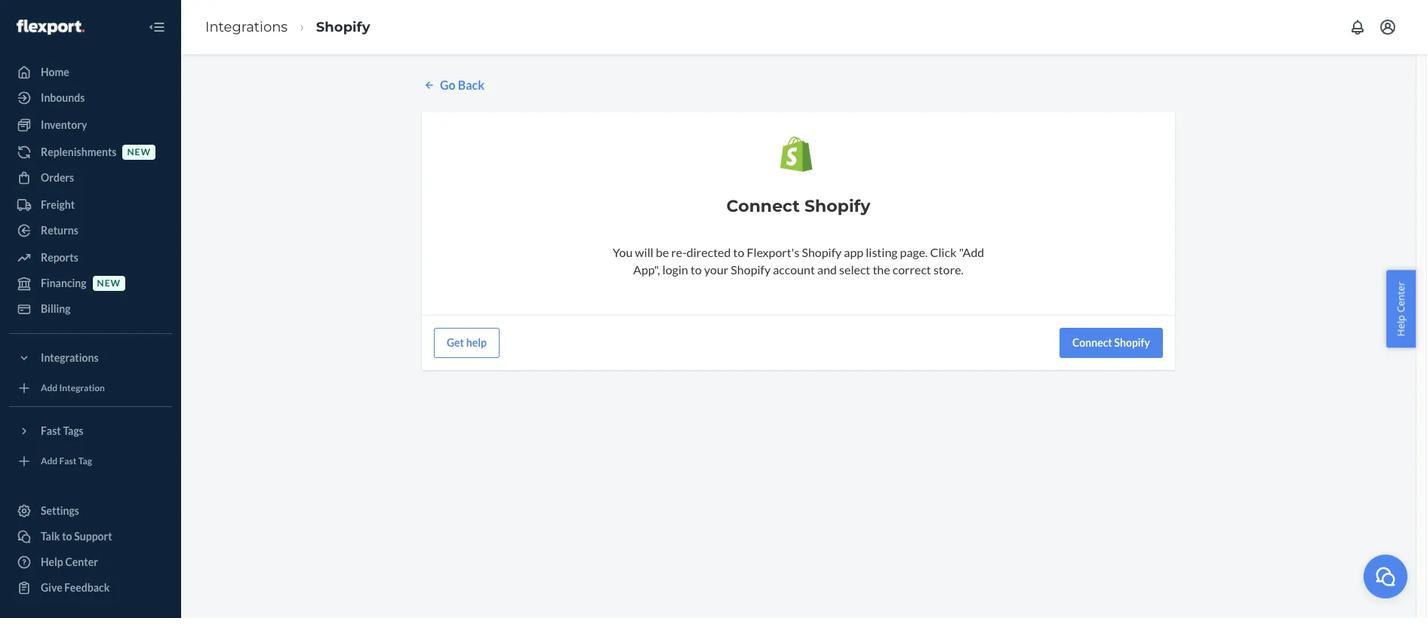 Task type: locate. For each thing, give the bounding box(es) containing it.
1 vertical spatial add
[[41, 456, 58, 467]]

0 vertical spatial new
[[127, 147, 151, 158]]

to
[[733, 245, 744, 259], [691, 262, 702, 277], [62, 531, 72, 543]]

breadcrumbs navigation
[[193, 5, 382, 49]]

financing
[[41, 277, 86, 290]]

help center link
[[9, 551, 172, 575]]

connect
[[726, 196, 800, 216], [1072, 336, 1112, 349]]

reports
[[41, 251, 78, 264]]

0 horizontal spatial new
[[97, 278, 121, 289]]

integrations inside dropdown button
[[41, 352, 99, 365]]

help
[[1394, 315, 1408, 337], [41, 556, 63, 569]]

close navigation image
[[148, 18, 166, 36]]

to left your on the top
[[691, 262, 702, 277]]

1 horizontal spatial help center
[[1394, 282, 1408, 337]]

help
[[466, 336, 487, 349]]

give feedback button
[[9, 577, 172, 601]]

new for replenishments
[[127, 147, 151, 158]]

add left the integration
[[41, 383, 58, 394]]

returns
[[41, 224, 78, 237]]

inbounds
[[41, 91, 85, 104]]

to right the talk
[[62, 531, 72, 543]]

1 vertical spatial connect
[[1072, 336, 1112, 349]]

integration
[[59, 383, 105, 394]]

add fast tag link
[[9, 450, 172, 474]]

center
[[1394, 282, 1408, 313], [65, 556, 98, 569]]

talk
[[41, 531, 60, 543]]

add
[[41, 383, 58, 394], [41, 456, 58, 467]]

2 horizontal spatial to
[[733, 245, 744, 259]]

0 horizontal spatial connect
[[726, 196, 800, 216]]

1 horizontal spatial to
[[691, 262, 702, 277]]

0 vertical spatial connect shopify
[[726, 196, 871, 216]]

add fast tag
[[41, 456, 92, 467]]

replenishments
[[41, 146, 117, 158]]

1 vertical spatial help center
[[41, 556, 98, 569]]

1 horizontal spatial help
[[1394, 315, 1408, 337]]

connect shopify button
[[1060, 328, 1163, 358]]

0 horizontal spatial help
[[41, 556, 63, 569]]

returns link
[[9, 219, 172, 243]]

go back
[[440, 78, 485, 92]]

0 horizontal spatial connect shopify
[[726, 196, 871, 216]]

get help
[[447, 336, 487, 349]]

shopify
[[316, 19, 370, 35], [805, 196, 871, 216], [802, 245, 842, 259], [731, 262, 771, 277], [1114, 336, 1150, 349]]

account
[[773, 262, 815, 277]]

0 vertical spatial help
[[1394, 315, 1408, 337]]

new
[[127, 147, 151, 158], [97, 278, 121, 289]]

0 horizontal spatial center
[[65, 556, 98, 569]]

go
[[440, 78, 456, 92]]

settings
[[41, 505, 79, 518]]

2 vertical spatial to
[[62, 531, 72, 543]]

shopify inside breadcrumbs navigation
[[316, 19, 370, 35]]

1 add from the top
[[41, 383, 58, 394]]

flexport's
[[747, 245, 800, 259]]

1 horizontal spatial connect
[[1072, 336, 1112, 349]]

store.
[[933, 262, 964, 277]]

1 horizontal spatial connect shopify
[[1072, 336, 1150, 349]]

1 vertical spatial fast
[[59, 456, 77, 467]]

0 vertical spatial fast
[[41, 425, 61, 438]]

1 horizontal spatial center
[[1394, 282, 1408, 313]]

help center button
[[1387, 271, 1416, 348]]

fast
[[41, 425, 61, 438], [59, 456, 77, 467]]

to right directed
[[733, 245, 744, 259]]

fast tags button
[[9, 420, 172, 444]]

help center
[[1394, 282, 1408, 337], [41, 556, 98, 569]]

0 vertical spatial center
[[1394, 282, 1408, 313]]

fast inside dropdown button
[[41, 425, 61, 438]]

flexport logo image
[[17, 19, 84, 35]]

1 horizontal spatial new
[[127, 147, 151, 158]]

go back button
[[422, 77, 485, 94]]

help center inside 'button'
[[1394, 282, 1408, 337]]

will
[[635, 245, 654, 259]]

you
[[613, 245, 633, 259]]

new up orders link at the top left of page
[[127, 147, 151, 158]]

0 vertical spatial help center
[[1394, 282, 1408, 337]]

add for add fast tag
[[41, 456, 58, 467]]

login
[[663, 262, 688, 277]]

add down fast tags
[[41, 456, 58, 467]]

0 horizontal spatial integrations
[[41, 352, 99, 365]]

connect shopify
[[726, 196, 871, 216], [1072, 336, 1150, 349]]

tag
[[78, 456, 92, 467]]

reports link
[[9, 246, 172, 270]]

0 vertical spatial connect
[[726, 196, 800, 216]]

integrations inside breadcrumbs navigation
[[205, 19, 288, 35]]

0 vertical spatial add
[[41, 383, 58, 394]]

1 vertical spatial to
[[691, 262, 702, 277]]

2 add from the top
[[41, 456, 58, 467]]

1 vertical spatial connect shopify
[[1072, 336, 1150, 349]]

fast left 'tags'
[[41, 425, 61, 438]]

integrations
[[205, 19, 288, 35], [41, 352, 99, 365]]

"add
[[959, 245, 984, 259]]

integrations link
[[205, 19, 288, 35]]

1 vertical spatial new
[[97, 278, 121, 289]]

integrations button
[[9, 346, 172, 371]]

fast left tag
[[59, 456, 77, 467]]

1 horizontal spatial integrations
[[205, 19, 288, 35]]

new down reports 'link'
[[97, 278, 121, 289]]

0 vertical spatial integrations
[[205, 19, 288, 35]]

the
[[873, 262, 890, 277]]

talk to support
[[41, 531, 112, 543]]

1 vertical spatial help
[[41, 556, 63, 569]]

1 vertical spatial integrations
[[41, 352, 99, 365]]

get help button
[[434, 328, 500, 358]]

1 vertical spatial center
[[65, 556, 98, 569]]

inventory link
[[9, 113, 172, 137]]

0 horizontal spatial help center
[[41, 556, 98, 569]]



Task type: describe. For each thing, give the bounding box(es) containing it.
app
[[844, 245, 863, 259]]

center inside 'button'
[[1394, 282, 1408, 313]]

billing link
[[9, 297, 172, 322]]

add integration
[[41, 383, 105, 394]]

open account menu image
[[1379, 18, 1397, 36]]

connect inside button
[[1072, 336, 1112, 349]]

home link
[[9, 60, 172, 85]]

and
[[817, 262, 837, 277]]

inventory
[[41, 118, 87, 131]]

your
[[704, 262, 728, 277]]

billing
[[41, 303, 71, 315]]

click
[[930, 245, 957, 259]]

tags
[[63, 425, 84, 438]]

fast tags
[[41, 425, 84, 438]]

listing
[[866, 245, 898, 259]]

orders
[[41, 171, 74, 184]]

select
[[839, 262, 870, 277]]

new for financing
[[97, 278, 121, 289]]

0 vertical spatial to
[[733, 245, 744, 259]]

ojiud image
[[1374, 566, 1397, 588]]

directed
[[687, 245, 731, 259]]

add integration link
[[9, 377, 172, 401]]

re-
[[671, 245, 687, 259]]

back
[[458, 78, 485, 92]]

talk to support link
[[9, 525, 172, 549]]

be
[[656, 245, 669, 259]]

correct
[[893, 262, 931, 277]]

freight link
[[9, 193, 172, 217]]

you will be re-directed to flexport's shopify app listing page. click "add app", login to your shopify account and select the correct store.
[[613, 245, 984, 277]]

freight
[[41, 198, 75, 211]]

inbounds link
[[9, 86, 172, 110]]

settings link
[[9, 500, 172, 524]]

give
[[41, 582, 62, 595]]

page.
[[900, 245, 928, 259]]

support
[[74, 531, 112, 543]]

shopify inside button
[[1114, 336, 1150, 349]]

shopify link
[[316, 19, 370, 35]]

orders link
[[9, 166, 172, 190]]

help inside 'button'
[[1394, 315, 1408, 337]]

feedback
[[64, 582, 110, 595]]

open notifications image
[[1349, 18, 1367, 36]]

get
[[447, 336, 464, 349]]

give feedback
[[41, 582, 110, 595]]

add for add integration
[[41, 383, 58, 394]]

0 horizontal spatial to
[[62, 531, 72, 543]]

connect shopify inside button
[[1072, 336, 1150, 349]]

home
[[41, 66, 69, 78]]

app",
[[633, 262, 660, 277]]



Task type: vqa. For each thing, say whether or not it's contained in the screenshot.
the bottom of
no



